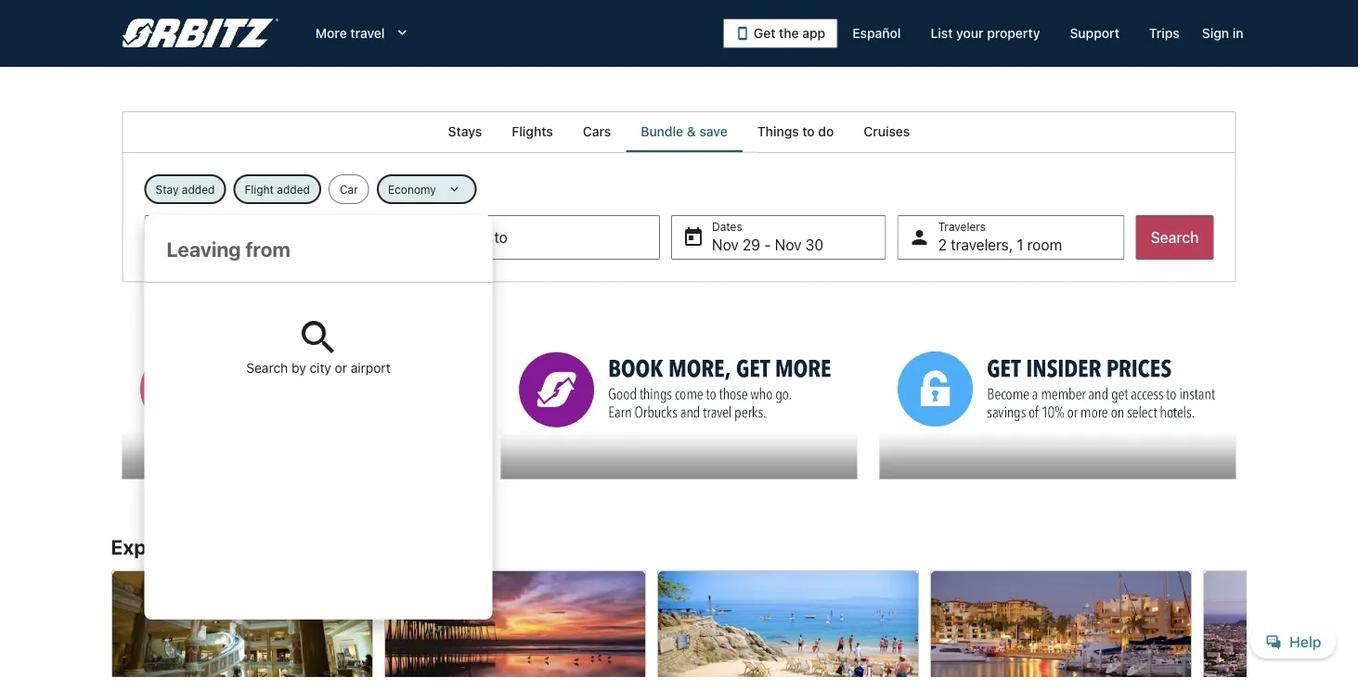 Task type: describe. For each thing, give the bounding box(es) containing it.
trips
[[1149, 26, 1180, 41]]

pismo beach featuring a sunset, views and tropical scenes image
[[384, 571, 646, 678]]

destinations
[[349, 535, 467, 559]]

español
[[853, 26, 901, 41]]

explore
[[111, 535, 183, 559]]

bundle
[[641, 124, 683, 139]]

flights link
[[497, 111, 568, 152]]

cars link
[[568, 111, 626, 152]]

las vegas featuring interior views image
[[111, 571, 373, 678]]

30
[[806, 236, 824, 254]]

property
[[987, 26, 1040, 41]]

economy button
[[377, 175, 477, 204]]

1 nov from the left
[[712, 236, 739, 254]]

29
[[743, 236, 760, 254]]

search for search
[[1151, 229, 1199, 246]]

tab list inside explore stays in trending destinations "main content"
[[122, 111, 1236, 152]]

stays
[[448, 124, 482, 139]]

Leaving from text field
[[144, 215, 493, 282]]

search by city or airport
[[246, 361, 391, 376]]

added for stay added
[[182, 183, 215, 196]]

stays link
[[433, 111, 497, 152]]

bundle & save
[[641, 124, 728, 139]]

your
[[956, 26, 984, 41]]

español button
[[838, 17, 916, 50]]

explore stays in trending destinations
[[111, 535, 467, 559]]

things to do
[[757, 124, 834, 139]]

travel
[[350, 26, 385, 41]]

city
[[310, 361, 331, 376]]

by
[[292, 361, 306, 376]]

stay
[[156, 183, 179, 196]]

added for flight added
[[277, 183, 310, 196]]

travelers,
[[951, 236, 1013, 254]]

explore stays in trending destinations main content
[[0, 111, 1358, 678]]

do
[[818, 124, 834, 139]]

2 travelers, 1 room button
[[897, 215, 1125, 260]]

support
[[1070, 26, 1120, 41]]

2 travelers, 1 room
[[938, 236, 1062, 254]]

cars
[[583, 124, 611, 139]]

save
[[700, 124, 728, 139]]

the
[[779, 26, 799, 41]]

things
[[757, 124, 799, 139]]

flights
[[512, 124, 553, 139]]

sign in
[[1202, 26, 1244, 41]]

opens in a new window image
[[121, 327, 138, 344]]

stays
[[187, 535, 238, 559]]

puerto vallarta showing a beach, general coastal views and kayaking or canoeing image
[[657, 571, 919, 678]]

trips link
[[1134, 17, 1195, 50]]

list
[[931, 26, 953, 41]]

in inside dropdown button
[[1233, 26, 1244, 41]]

airport
[[351, 361, 391, 376]]

2
[[938, 236, 947, 254]]

flight added
[[245, 183, 310, 196]]



Task type: vqa. For each thing, say whether or not it's contained in the screenshot.
'Sign'
yes



Task type: locate. For each thing, give the bounding box(es) containing it.
-
[[764, 236, 771, 254]]

orbitz logo image
[[122, 19, 278, 48]]

more travel button
[[301, 17, 426, 50]]

cruises
[[864, 124, 910, 139]]

1 vertical spatial search
[[246, 361, 288, 376]]

1 horizontal spatial added
[[277, 183, 310, 196]]

1 horizontal spatial search
[[1151, 229, 1199, 246]]

search
[[1151, 229, 1199, 246], [246, 361, 288, 376]]

0 horizontal spatial nov
[[712, 236, 739, 254]]

1 horizontal spatial in
[[1233, 26, 1244, 41]]

0 horizontal spatial in
[[243, 535, 260, 559]]

nov
[[712, 236, 739, 254], [775, 236, 802, 254]]

nov right -
[[775, 236, 802, 254]]

trending
[[264, 535, 345, 559]]

2 added from the left
[[277, 183, 310, 196]]

get the app
[[754, 26, 826, 41]]

economy
[[388, 183, 436, 196]]

search for search by city or airport
[[246, 361, 288, 376]]

nov 29 - nov 30
[[712, 236, 824, 254]]

1 added from the left
[[182, 183, 215, 196]]

1 horizontal spatial nov
[[775, 236, 802, 254]]

flight
[[245, 183, 274, 196]]

download the app button image
[[735, 26, 750, 41]]

room
[[1027, 236, 1062, 254]]

in inside "main content"
[[243, 535, 260, 559]]

or
[[335, 361, 347, 376]]

support link
[[1055, 17, 1134, 50]]

app
[[802, 26, 826, 41]]

more travel
[[316, 26, 385, 41]]

to
[[802, 124, 815, 139]]

show next card image
[[1236, 664, 1258, 678]]

list your property
[[931, 26, 1040, 41]]

sign in button
[[1195, 17, 1251, 50]]

0 horizontal spatial added
[[182, 183, 215, 196]]

in
[[1233, 26, 1244, 41], [243, 535, 260, 559]]

cruises link
[[849, 111, 925, 152]]

in right sign
[[1233, 26, 1244, 41]]

search button
[[1136, 215, 1214, 260]]

&
[[687, 124, 696, 139]]

things to do link
[[743, 111, 849, 152]]

sign
[[1202, 26, 1229, 41]]

2 nov from the left
[[775, 236, 802, 254]]

opens in a new window image
[[500, 327, 517, 344]]

get
[[754, 26, 776, 41]]

tab list
[[122, 111, 1236, 152]]

1
[[1017, 236, 1024, 254]]

get the app link
[[723, 19, 838, 48]]

more
[[316, 26, 347, 41]]

nov left 29
[[712, 236, 739, 254]]

marina cabo san lucas which includes a marina, a coastal town and night scenes image
[[930, 571, 1192, 678]]

show previous card image
[[100, 664, 122, 678]]

in right stays
[[243, 535, 260, 559]]

stay added
[[156, 183, 215, 196]]

0 vertical spatial search
[[1151, 229, 1199, 246]]

1 vertical spatial in
[[243, 535, 260, 559]]

search inside button
[[1151, 229, 1199, 246]]

added
[[182, 183, 215, 196], [277, 183, 310, 196]]

bundle & save link
[[626, 111, 743, 152]]

tab list containing stays
[[122, 111, 1236, 152]]

added right stay
[[182, 183, 215, 196]]

0 horizontal spatial search
[[246, 361, 288, 376]]

0 vertical spatial in
[[1233, 26, 1244, 41]]

added right flight
[[277, 183, 310, 196]]

nov 29 - nov 30 button
[[671, 215, 886, 260]]

car
[[340, 183, 358, 196]]

list your property link
[[916, 17, 1055, 50]]



